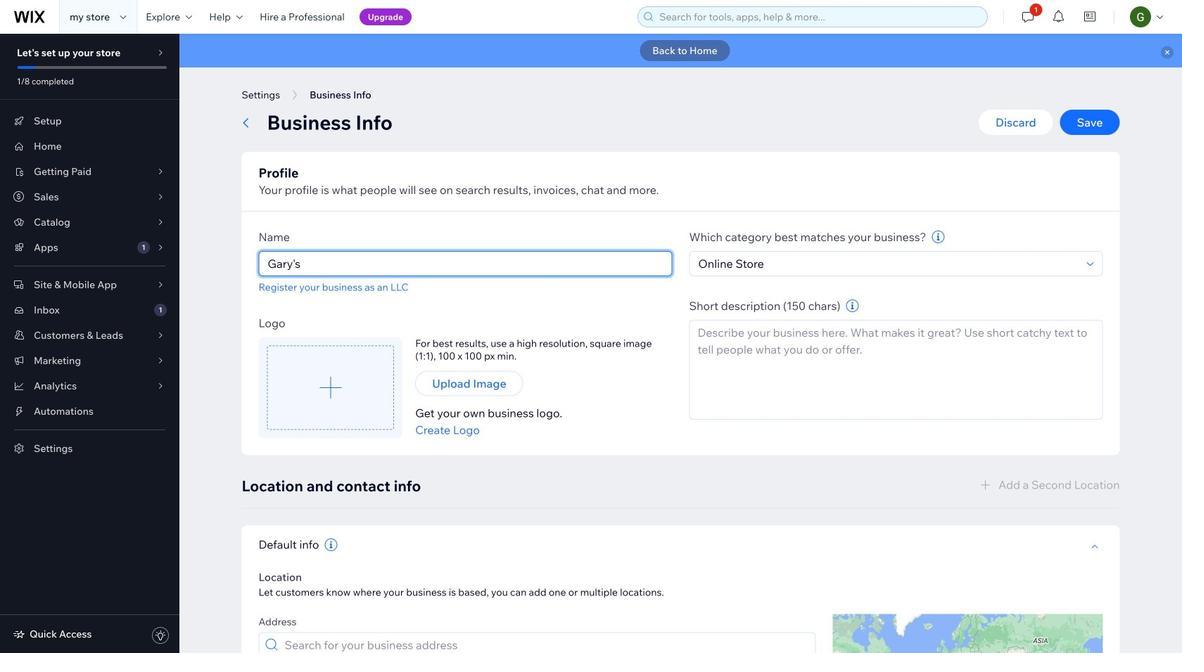 Task type: describe. For each thing, give the bounding box(es) containing it.
Describe your business here. What makes it great? Use short catchy text to tell people what you do or offer. text field
[[689, 320, 1103, 420]]

Search for tools, apps, help & more... field
[[655, 7, 983, 27]]

Type your business name (e.g., Amy's Shoes) field
[[264, 252, 668, 276]]

Search for your business address field
[[280, 634, 811, 654]]

sidebar element
[[0, 34, 179, 654]]

map region
[[833, 615, 1103, 654]]



Task type: vqa. For each thing, say whether or not it's contained in the screenshot.
the bottommost App
no



Task type: locate. For each thing, give the bounding box(es) containing it.
alert
[[179, 34, 1182, 68]]

Enter your business or website type field
[[694, 252, 1083, 276]]



